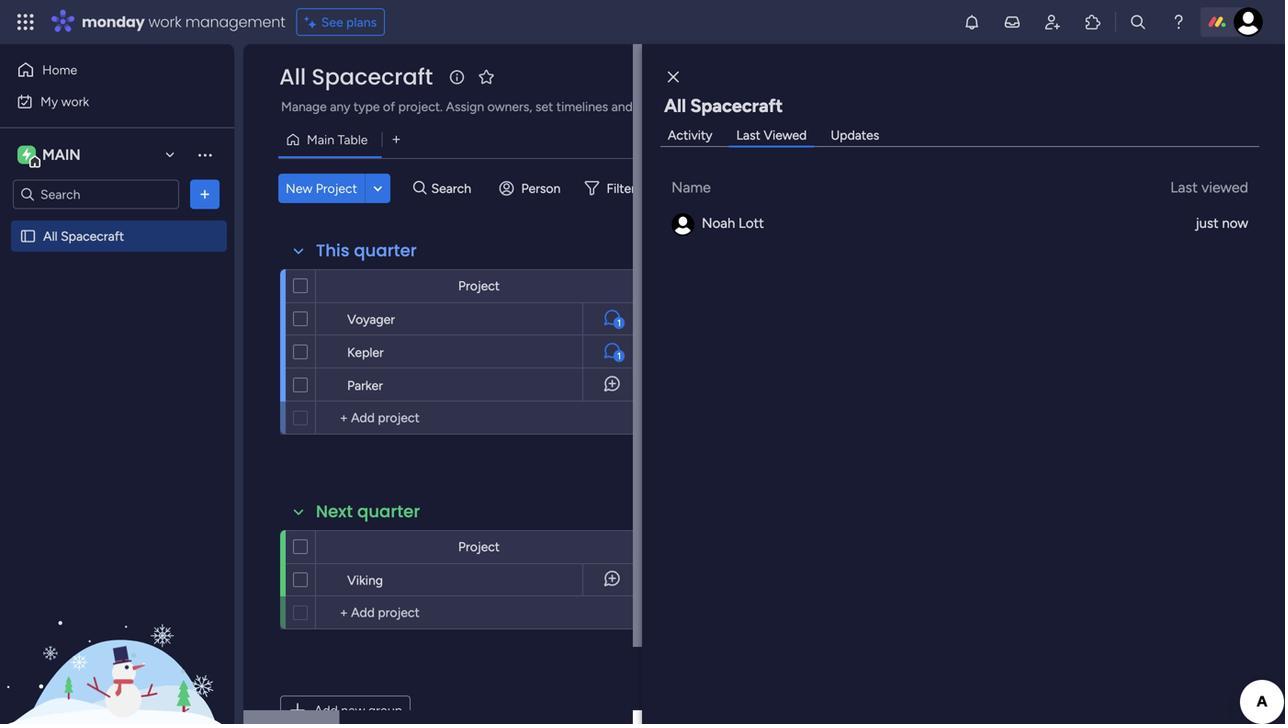 Task type: describe. For each thing, give the bounding box(es) containing it.
add view image
[[393, 133, 400, 146]]

person button
[[492, 174, 572, 203]]

viking
[[347, 573, 383, 588]]

All Spacecraft field
[[275, 62, 438, 92]]

1 for voyager
[[618, 318, 621, 329]]

search everything image
[[1129, 13, 1148, 31]]

invite members image
[[1044, 13, 1062, 31]]

table
[[338, 132, 368, 147]]

workspace selection element
[[17, 144, 83, 168]]

kepler
[[347, 345, 384, 360]]

lottie animation element
[[0, 539, 234, 724]]

all spacecraft list box
[[0, 217, 234, 500]]

manage any type of project. assign owners, set timelines and keep track of where your project stands. button
[[278, 96, 896, 118]]

home
[[42, 62, 77, 78]]

person
[[522, 181, 561, 196]]

monday work management
[[82, 11, 286, 32]]

close image
[[668, 71, 679, 84]]

viewed
[[764, 127, 807, 143]]

next
[[316, 500, 353, 523]]

project for next quarter
[[458, 539, 500, 555]]

1 button for voyager
[[583, 302, 642, 335]]

main
[[307, 132, 335, 147]]

2 of from the left
[[699, 99, 711, 114]]

2 horizontal spatial all spacecraft
[[664, 95, 783, 117]]

just now
[[1196, 215, 1249, 232]]

project inside button
[[316, 181, 357, 196]]

1 horizontal spatial spacecraft
[[312, 62, 433, 92]]

2 horizontal spatial all
[[664, 95, 686, 117]]

lottie animation image
[[0, 539, 234, 724]]

last viewed
[[737, 127, 807, 143]]

apps image
[[1084, 13, 1103, 31]]

name
[[672, 179, 711, 196]]

updates
[[831, 127, 880, 143]]

assign
[[446, 99, 484, 114]]

home button
[[11, 55, 198, 85]]

help image
[[1170, 13, 1188, 31]]

plans
[[346, 14, 377, 30]]

project for this quarter
[[458, 278, 500, 294]]

select product image
[[17, 13, 35, 31]]

work for monday
[[148, 11, 182, 32]]

+ Add project text field
[[325, 602, 634, 624]]

add to favorites image
[[477, 68, 496, 86]]

stands.
[[827, 99, 868, 114]]

voyager
[[347, 312, 395, 327]]

filter button
[[577, 174, 664, 203]]

project.
[[399, 99, 443, 114]]

next quarter
[[316, 500, 420, 523]]

my
[[40, 94, 58, 109]]

filter
[[607, 181, 636, 196]]

notifications image
[[963, 13, 981, 31]]

keep
[[636, 99, 664, 114]]

1 for kepler
[[618, 351, 621, 362]]

my work
[[40, 94, 89, 109]]

see plans button
[[297, 8, 385, 36]]

see plans
[[321, 14, 377, 30]]

your
[[753, 99, 779, 114]]

quarter for this quarter
[[354, 239, 417, 262]]

1 workspace image from the left
[[17, 145, 36, 165]]

angle down image
[[374, 181, 382, 195]]

inbox image
[[1004, 13, 1022, 31]]

management
[[185, 11, 286, 32]]



Task type: vqa. For each thing, say whether or not it's contained in the screenshot.
topmost Spacecraft
yes



Task type: locate. For each thing, give the bounding box(es) containing it.
of right track
[[699, 99, 711, 114]]

0 horizontal spatial work
[[61, 94, 89, 109]]

new
[[286, 181, 313, 196]]

of
[[383, 99, 395, 114], [699, 99, 711, 114]]

0 vertical spatial quarter
[[354, 239, 417, 262]]

1 button for kepler
[[583, 335, 642, 369]]

last
[[737, 127, 761, 143], [1171, 179, 1198, 196]]

1 vertical spatial all spacecraft
[[664, 95, 783, 117]]

2 vertical spatial project
[[458, 539, 500, 555]]

work for my
[[61, 94, 89, 109]]

1 vertical spatial noah lott image
[[672, 213, 695, 236]]

main
[[42, 146, 81, 164]]

0 horizontal spatial noah lott image
[[672, 213, 695, 236]]

2 1 button from the top
[[583, 335, 642, 369]]

2 horizontal spatial spacecraft
[[691, 95, 783, 117]]

manage
[[281, 99, 327, 114]]

main button
[[13, 139, 183, 170]]

1 vertical spatial spacecraft
[[691, 95, 783, 117]]

noah lott image left the noah
[[672, 213, 695, 236]]

lott
[[739, 215, 764, 232]]

0 vertical spatial last
[[737, 127, 761, 143]]

1 horizontal spatial last
[[1171, 179, 1198, 196]]

timelines
[[557, 99, 609, 114]]

show board description image
[[446, 68, 468, 86]]

all spacecraft down search in workspace field
[[43, 228, 124, 244]]

all
[[279, 62, 306, 92], [664, 95, 686, 117], [43, 228, 58, 244]]

any
[[330, 99, 351, 114]]

last down where
[[737, 127, 761, 143]]

all spacecraft up activity
[[664, 95, 783, 117]]

options image
[[196, 185, 214, 204]]

activity
[[668, 127, 713, 143]]

all spacecraft up type
[[279, 62, 433, 92]]

owners,
[[488, 99, 532, 114]]

0 horizontal spatial last
[[737, 127, 761, 143]]

1 button
[[583, 302, 642, 335], [583, 335, 642, 369]]

1 vertical spatial all
[[664, 95, 686, 117]]

new project
[[286, 181, 357, 196]]

viewed
[[1202, 179, 1249, 196]]

see
[[321, 14, 343, 30]]

all spacecraft
[[279, 62, 433, 92], [664, 95, 783, 117], [43, 228, 124, 244]]

public board image
[[19, 227, 37, 245]]

0 horizontal spatial all
[[43, 228, 58, 244]]

work
[[148, 11, 182, 32], [61, 94, 89, 109]]

quarter for next quarter
[[357, 500, 420, 523]]

0 vertical spatial project
[[316, 181, 357, 196]]

last viewed
[[1171, 179, 1249, 196]]

0 horizontal spatial spacecraft
[[61, 228, 124, 244]]

1 vertical spatial 1
[[618, 351, 621, 362]]

this
[[316, 239, 350, 262]]

1 horizontal spatial all spacecraft
[[279, 62, 433, 92]]

spacecraft down search in workspace field
[[61, 228, 124, 244]]

0 horizontal spatial of
[[383, 99, 395, 114]]

last for last viewed
[[1171, 179, 1198, 196]]

last left the 'viewed' on the right of the page
[[1171, 179, 1198, 196]]

all spacecraft inside list box
[[43, 228, 124, 244]]

spacecraft inside list box
[[61, 228, 124, 244]]

0 horizontal spatial all spacecraft
[[43, 228, 124, 244]]

main table button
[[278, 125, 382, 154]]

quarter
[[354, 239, 417, 262], [357, 500, 420, 523]]

noah
[[702, 215, 735, 232]]

project
[[782, 99, 824, 114]]

2 vertical spatial all spacecraft
[[43, 228, 124, 244]]

just
[[1196, 215, 1219, 232]]

+ Add project text field
[[325, 407, 634, 429]]

1 vertical spatial project
[[458, 278, 500, 294]]

Search field
[[427, 176, 482, 201]]

0 vertical spatial 1
[[618, 318, 621, 329]]

1 horizontal spatial noah lott image
[[1234, 7, 1264, 37]]

1 vertical spatial last
[[1171, 179, 1198, 196]]

1 of from the left
[[383, 99, 395, 114]]

this quarter
[[316, 239, 417, 262]]

now
[[1223, 215, 1249, 232]]

0 vertical spatial work
[[148, 11, 182, 32]]

spacecraft up last viewed
[[691, 95, 783, 117]]

work right monday
[[148, 11, 182, 32]]

2 vertical spatial spacecraft
[[61, 228, 124, 244]]

2 vertical spatial all
[[43, 228, 58, 244]]

1 horizontal spatial all
[[279, 62, 306, 92]]

noah lott image
[[1234, 7, 1264, 37], [672, 213, 695, 236]]

and
[[612, 99, 633, 114]]

noah lott
[[702, 215, 764, 232]]

0 vertical spatial all
[[279, 62, 306, 92]]

set
[[536, 99, 554, 114]]

where
[[715, 99, 750, 114]]

0 vertical spatial noah lott image
[[1234, 7, 1264, 37]]

all right keep
[[664, 95, 686, 117]]

project
[[316, 181, 357, 196], [458, 278, 500, 294], [458, 539, 500, 555]]

work inside button
[[61, 94, 89, 109]]

1 vertical spatial quarter
[[357, 500, 420, 523]]

of right type
[[383, 99, 395, 114]]

spacecraft
[[312, 62, 433, 92], [691, 95, 783, 117], [61, 228, 124, 244]]

new project button
[[278, 174, 365, 203]]

v2 search image
[[413, 178, 427, 199]]

Next quarter field
[[312, 500, 425, 524]]

1 horizontal spatial work
[[148, 11, 182, 32]]

0 vertical spatial all spacecraft
[[279, 62, 433, 92]]

2 workspace image from the left
[[22, 145, 31, 165]]

option
[[0, 220, 234, 223]]

monday
[[82, 11, 145, 32]]

0 vertical spatial spacecraft
[[312, 62, 433, 92]]

my work button
[[11, 87, 198, 116]]

This quarter field
[[312, 239, 422, 263]]

workspace options image
[[196, 145, 214, 164]]

last for last viewed
[[737, 127, 761, 143]]

track
[[667, 99, 696, 114]]

main table
[[307, 132, 368, 147]]

workspace image
[[17, 145, 36, 165], [22, 145, 31, 165]]

type
[[354, 99, 380, 114]]

1
[[618, 318, 621, 329], [618, 351, 621, 362]]

all right the 'public board' image
[[43, 228, 58, 244]]

work right my
[[61, 94, 89, 109]]

manage any type of project. assign owners, set timelines and keep track of where your project stands.
[[281, 99, 868, 114]]

1 1 button from the top
[[583, 302, 642, 335]]

1 vertical spatial work
[[61, 94, 89, 109]]

all up manage
[[279, 62, 306, 92]]

quarter right 'next'
[[357, 500, 420, 523]]

2 1 from the top
[[618, 351, 621, 362]]

Search in workspace field
[[39, 184, 153, 205]]

1 1 from the top
[[618, 318, 621, 329]]

1 horizontal spatial of
[[699, 99, 711, 114]]

quarter right 'this'
[[354, 239, 417, 262]]

parker
[[347, 378, 383, 393]]

noah lott image right help icon
[[1234, 7, 1264, 37]]

all inside list box
[[43, 228, 58, 244]]

spacecraft up type
[[312, 62, 433, 92]]



